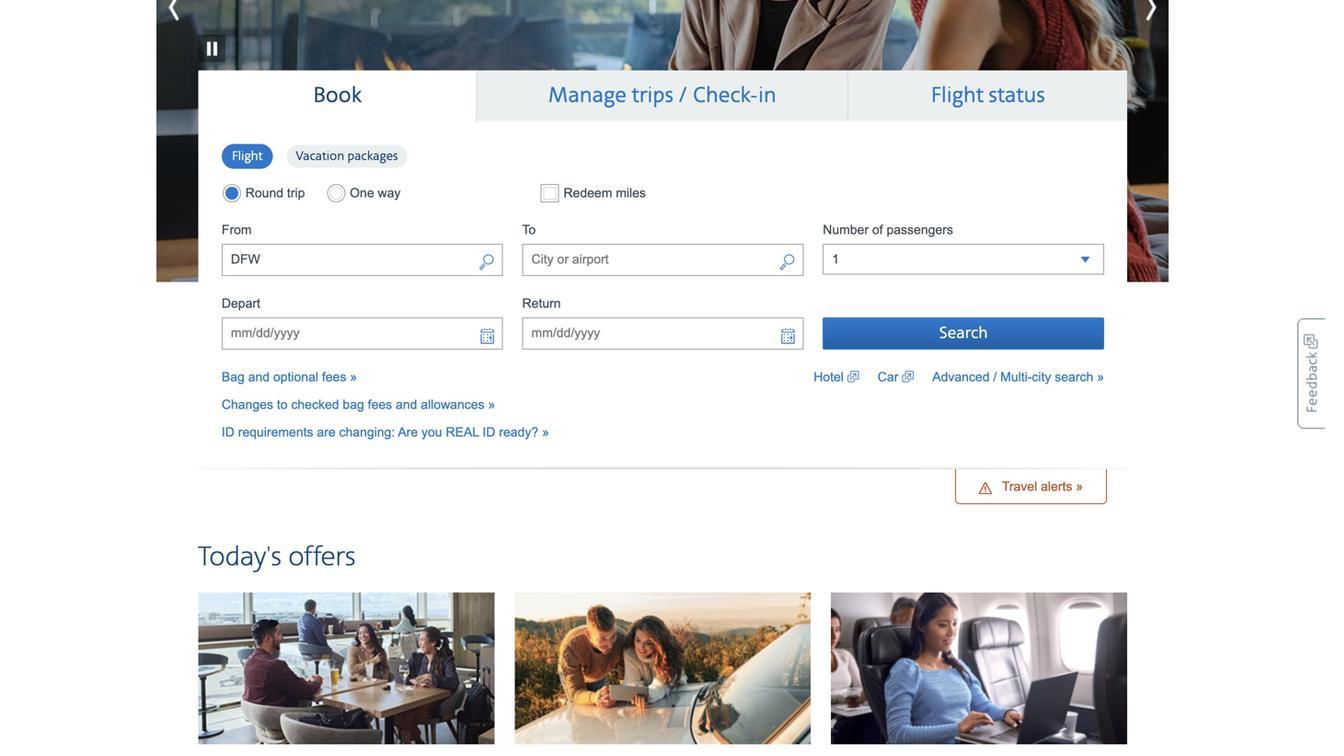Task type: locate. For each thing, give the bounding box(es) containing it.
0 horizontal spatial and
[[248, 370, 270, 385]]

1 newpage image from the left
[[848, 368, 860, 387]]

changes to checked bag fees and allowances link
[[222, 398, 495, 412]]

1 horizontal spatial fees
[[368, 398, 392, 412]]

return
[[522, 297, 561, 311]]

and up are
[[396, 398, 417, 412]]

id down the 'changes'
[[222, 426, 235, 440]]

0 horizontal spatial id
[[222, 426, 235, 440]]

are
[[398, 426, 418, 440]]

1 vertical spatial fees
[[368, 398, 392, 412]]

flight inside "option group"
[[232, 149, 263, 165]]

0 horizontal spatial newpage image
[[848, 368, 860, 387]]

Depart text field
[[222, 318, 503, 350]]

0 vertical spatial option group
[[222, 143, 418, 170]]

of
[[873, 223, 883, 237]]

option group containing flight
[[222, 143, 418, 170]]

today's
[[198, 542, 282, 575]]

manage trips / check-in link
[[477, 70, 848, 121]]

in
[[759, 82, 777, 109]]

1 horizontal spatial and
[[396, 398, 417, 412]]

fees
[[322, 370, 346, 385], [368, 398, 392, 412]]

2 search image from the left
[[779, 252, 796, 275]]

option group
[[222, 143, 418, 170], [222, 184, 503, 203]]

2 newpage image from the left
[[902, 368, 914, 387]]

1 vertical spatial option group
[[222, 184, 503, 203]]

0 horizontal spatial flight
[[232, 149, 263, 165]]

redeem
[[564, 186, 613, 200]]

newpage image left car
[[848, 368, 860, 387]]

1 horizontal spatial newpage image
[[902, 368, 914, 387]]

/ inside "manage trips / check-in" link
[[679, 82, 688, 109]]

0 horizontal spatial /
[[679, 82, 688, 109]]

car link
[[878, 368, 914, 387]]

fees right bag
[[368, 398, 392, 412]]

search image
[[478, 252, 495, 275], [779, 252, 796, 275]]

bag and optional fees link
[[222, 370, 357, 385]]

changes
[[222, 398, 273, 412]]

next slide image
[[1086, 0, 1169, 30]]

1 option group from the top
[[222, 143, 418, 170]]

real
[[446, 426, 479, 440]]

1 id from the left
[[222, 426, 235, 440]]

/
[[679, 82, 688, 109], [994, 370, 997, 385]]

bag
[[222, 370, 245, 385]]

and right bag
[[248, 370, 270, 385]]

allowances
[[421, 398, 485, 412]]

1 horizontal spatial /
[[994, 370, 997, 385]]

To text field
[[522, 244, 804, 276]]

/ right trips
[[679, 82, 688, 109]]

redeem miles
[[560, 186, 646, 200]]

0 vertical spatial and
[[248, 370, 270, 385]]

fees up 'changes to checked bag fees and allowances'
[[322, 370, 346, 385]]

check-
[[693, 82, 759, 109]]

newpage image left the advanced
[[902, 368, 914, 387]]

2 option group from the top
[[222, 184, 503, 203]]

/ left multi-
[[994, 370, 997, 385]]

search image for to
[[779, 252, 796, 275]]

requirements
[[238, 426, 313, 440]]

flight left status
[[931, 82, 984, 109]]

bag and optional fees
[[222, 370, 346, 385]]

leave feedback, opens external site in new window image
[[1298, 319, 1326, 429]]

pause slideshow image
[[198, 7, 226, 62]]

id requirements are changing: are you real id ready? link
[[222, 426, 549, 440]]

1 horizontal spatial search image
[[779, 252, 796, 275]]

0 vertical spatial fees
[[322, 370, 346, 385]]

packages
[[348, 149, 398, 165]]

checked
[[291, 398, 339, 412]]

manage
[[549, 82, 627, 109]]

1 vertical spatial flight
[[232, 149, 263, 165]]

flight for flight status
[[931, 82, 984, 109]]

trip
[[287, 186, 305, 200]]

id
[[222, 426, 235, 440], [483, 426, 496, 440]]

0 vertical spatial /
[[679, 82, 688, 109]]

flight up round
[[232, 149, 263, 165]]

option group up the trip
[[222, 143, 418, 170]]

1 vertical spatial /
[[994, 370, 997, 385]]

and
[[248, 370, 270, 385], [396, 398, 417, 412]]

passengers
[[887, 223, 954, 237]]

book
[[313, 82, 362, 109]]

None submit
[[823, 318, 1105, 350]]

0 horizontal spatial fees
[[322, 370, 346, 385]]

1 horizontal spatial id
[[483, 426, 496, 440]]

one
[[350, 186, 374, 200]]

0 vertical spatial flight
[[931, 82, 984, 109]]

travel alerts link
[[955, 470, 1108, 505]]

tab list
[[198, 70, 1128, 122]]

newpage image
[[848, 368, 860, 387], [902, 368, 914, 387]]

search image for from
[[478, 252, 495, 275]]

search
[[1055, 370, 1094, 385]]

travel
[[1002, 480, 1038, 494]]

ready?
[[499, 426, 539, 440]]

flight
[[931, 82, 984, 109], [232, 149, 263, 165]]

1 vertical spatial and
[[396, 398, 417, 412]]

option group down packages
[[222, 184, 503, 203]]

id right real
[[483, 426, 496, 440]]

alerts
[[1041, 480, 1073, 494]]

status
[[989, 82, 1046, 109]]

0 horizontal spatial search image
[[478, 252, 495, 275]]

1 search image from the left
[[478, 252, 495, 275]]

1 horizontal spatial flight
[[931, 82, 984, 109]]



Task type: vqa. For each thing, say whether or not it's contained in the screenshot.
Check-
yes



Task type: describe. For each thing, give the bounding box(es) containing it.
2 id from the left
[[483, 426, 496, 440]]

tab list containing book
[[198, 70, 1128, 122]]

bag
[[343, 398, 364, 412]]

miles
[[616, 186, 646, 200]]

travel alerts
[[1002, 480, 1073, 494]]

hotel link
[[814, 368, 860, 387]]

manage trips / check-in
[[549, 82, 777, 109]]

flight status
[[931, 82, 1046, 109]]

id requirements are changing: are you real id ready?
[[222, 426, 539, 440]]

one way
[[350, 186, 401, 200]]

changes to checked bag fees and allowances
[[222, 398, 485, 412]]

newpage image for car
[[902, 368, 914, 387]]

to
[[277, 398, 288, 412]]

are
[[317, 426, 336, 440]]

From text field
[[222, 244, 503, 276]]

flight status link
[[849, 70, 1128, 121]]

advanced / multi-city search link
[[933, 368, 1105, 387]]

round
[[246, 186, 284, 200]]

option group containing round trip
[[222, 184, 503, 203]]

advanced / multi-city search
[[933, 370, 1094, 385]]

to
[[522, 223, 536, 237]]

offers
[[289, 542, 356, 575]]

you
[[422, 426, 442, 440]]

trips
[[632, 82, 674, 109]]

newpage image for hotel
[[848, 368, 860, 387]]

multi-
[[1001, 370, 1032, 385]]

from
[[222, 223, 252, 237]]

number
[[823, 223, 869, 237]]

optional
[[273, 370, 319, 385]]

flight for flight
[[232, 149, 263, 165]]

Return text field
[[522, 318, 804, 350]]

hotel
[[814, 370, 848, 385]]

changing:
[[339, 426, 395, 440]]

depart
[[222, 297, 260, 311]]

car
[[878, 370, 902, 385]]

round trip
[[246, 186, 305, 200]]

vacation
[[296, 149, 345, 165]]

previous slide image
[[157, 0, 239, 30]]

way
[[378, 186, 401, 200]]

vacation packages
[[296, 149, 398, 165]]

city
[[1032, 370, 1052, 385]]

/ inside advanced / multi-city search link
[[994, 370, 997, 385]]

advanced
[[933, 370, 990, 385]]

today's offers
[[198, 542, 356, 575]]

become an admirals club® member today image
[[157, 0, 1169, 282]]

book link
[[198, 70, 476, 121]]

number of passengers
[[823, 223, 954, 237]]



